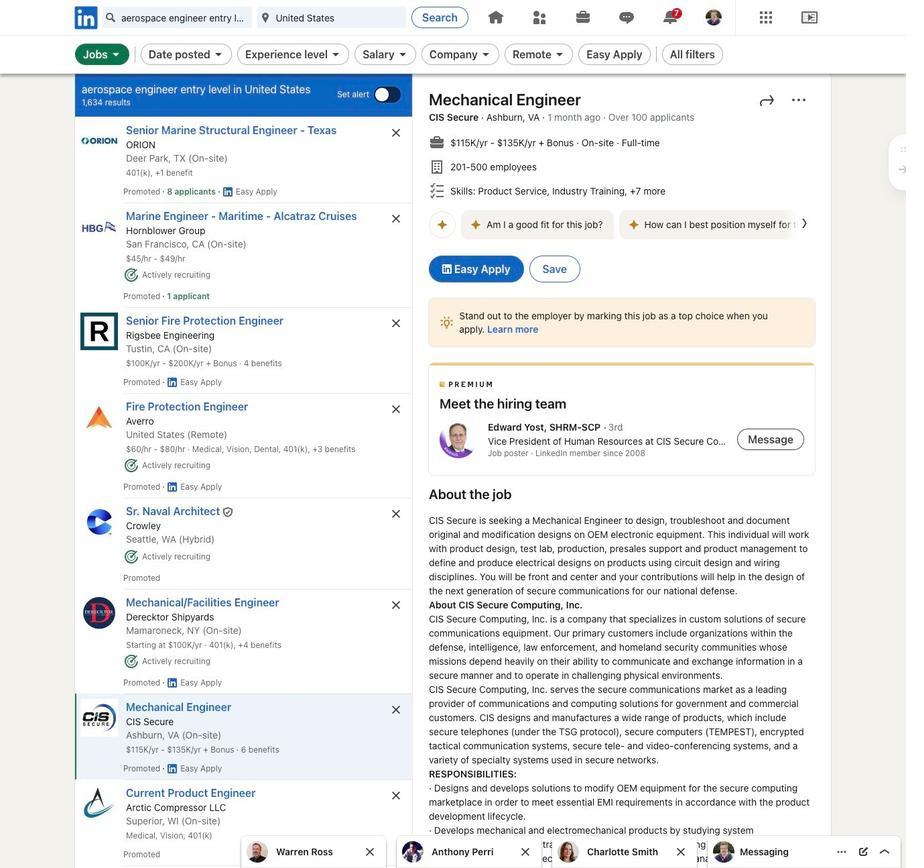 Task type: vqa. For each thing, say whether or not it's contained in the screenshot.
CIS Secure logo
yes



Task type: locate. For each thing, give the bounding box(es) containing it.
experience level filter. clicking this button displays all experience level filter options. image
[[331, 49, 341, 60]]

scroll right image
[[800, 218, 810, 229]]

company filter. clicking this button displays all company filter options. image
[[481, 49, 492, 60]]

averro logo image
[[80, 398, 118, 436]]

premium image
[[440, 382, 492, 387], [440, 382, 492, 387]]

Easy Apply filter. button
[[579, 44, 651, 65]]

in bug image
[[443, 264, 452, 274]]

remote filter. clicking this button displays all remote filter options. image
[[555, 49, 566, 60]]

City, state, or zip code text field
[[257, 7, 407, 28]]

edward, #hiring image
[[440, 421, 478, 458]]

actively recruiting image
[[123, 267, 140, 283], [123, 267, 140, 283], [123, 457, 140, 473], [123, 653, 140, 669]]

color image
[[440, 315, 454, 331]]

linkedin image
[[72, 4, 100, 31], [72, 4, 100, 31]]

actively recruiting image for crowley logo
[[123, 549, 140, 565]]

derecktor shipyards logo image
[[80, 594, 118, 632]]

0 vertical spatial kevin keller image
[[706, 9, 722, 25]]

charlotte smith image
[[558, 841, 580, 862]]

actively recruiting image for "derecktor shipyards logo"
[[123, 653, 140, 669]]

warren ross image
[[247, 841, 268, 862]]

custom image
[[105, 12, 116, 23]]

actively recruiting image for averro logo
[[123, 457, 140, 473]]

actively recruiting image
[[123, 457, 140, 473], [123, 549, 140, 565], [123, 549, 140, 565], [123, 653, 140, 669]]

kevin keller image
[[706, 9, 722, 25], [714, 841, 735, 862]]

arctic compressor llc logo image
[[80, 785, 118, 822]]

share image
[[759, 92, 775, 108]]

actively recruiting image for averro logo
[[123, 457, 140, 473]]



Task type: describe. For each thing, give the bounding box(es) containing it.
1 vertical spatial kevin keller image
[[714, 841, 735, 862]]

anthony perri image
[[402, 841, 424, 862]]

rigsbee engineering logo image
[[80, 313, 118, 350]]

date posted filter. clicking this button displays all date posted filter options. image
[[213, 49, 224, 60]]

Search by title, skill, or company text field
[[103, 7, 252, 28]]

cis secure logo image
[[80, 699, 118, 736]]

filter by: jobs image
[[111, 49, 121, 60]]

crowley logo image
[[80, 503, 118, 541]]

actively recruiting image for "derecktor shipyards logo"
[[123, 653, 140, 669]]

hornblower group logo image
[[80, 208, 118, 245]]

salary filter. clicking this button displays all salary filter options. image
[[398, 49, 408, 60]]

actively recruiting image for hornblower group logo
[[123, 267, 140, 283]]

orion logo image
[[80, 122, 118, 160]]



